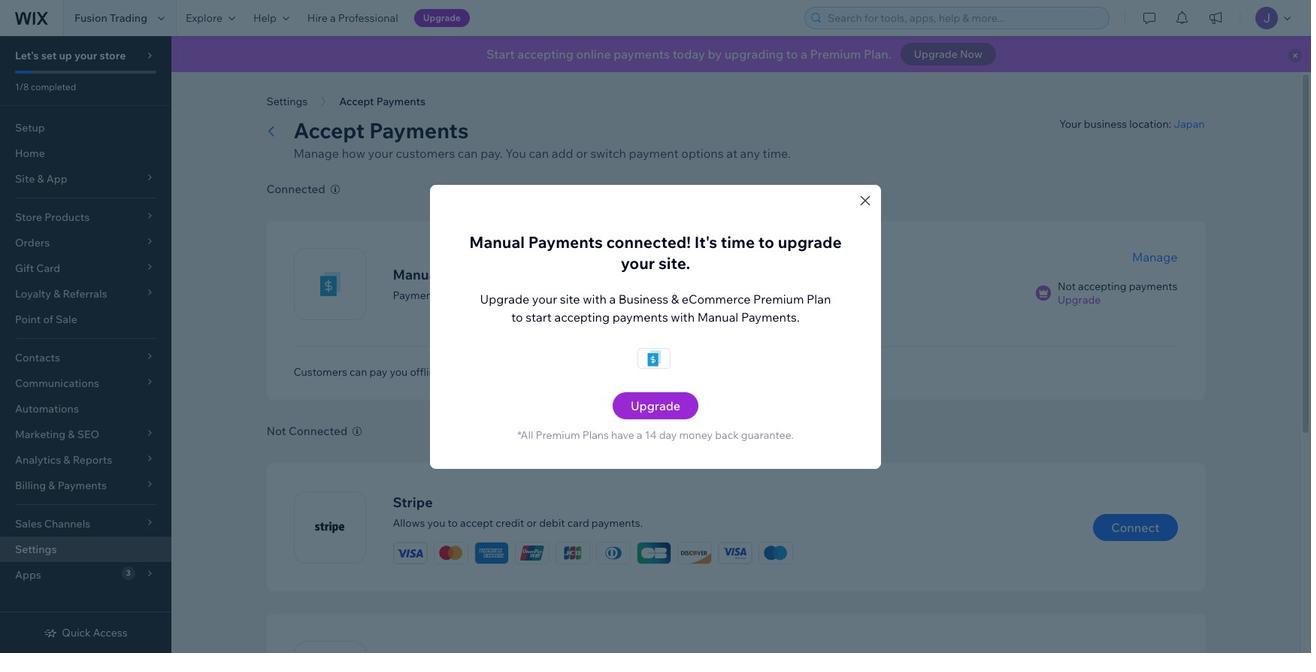 Task type: vqa. For each thing, say whether or not it's contained in the screenshot.
Choose in Site language Choose the default language people see on your site, emails and notifications.
no



Task type: describe. For each thing, give the bounding box(es) containing it.
accept
[[460, 517, 493, 530]]

day
[[659, 428, 677, 442]]

professional
[[338, 11, 398, 25]]

help button
[[244, 0, 298, 36]]

access
[[93, 626, 128, 640]]

upgrading
[[725, 47, 784, 62]]

customers can pay you offline, according to your instructions.
[[294, 365, 594, 379]]

payment
[[393, 288, 436, 302]]

payments inside not accepting payments upgrade
[[1129, 280, 1178, 293]]

payments for methods:
[[443, 266, 507, 283]]

payments down "ecommerce"
[[741, 309, 797, 324]]

payments.
[[592, 517, 643, 530]]

time
[[721, 232, 755, 251]]

pay.
[[481, 146, 503, 161]]

amex image
[[475, 543, 508, 564]]

connect
[[1111, 520, 1160, 535]]

manual payments connected!  it's time to upgrade your site.
[[469, 232, 842, 273]]

sale
[[56, 313, 77, 326]]

manual payments .
[[697, 309, 800, 324]]

back
[[715, 428, 739, 442]]

explore
[[186, 11, 223, 25]]

add
[[552, 146, 573, 161]]

sidebar element
[[0, 36, 171, 653]]

a inside hire a professional link
[[330, 11, 336, 25]]

payments for it's
[[528, 232, 603, 251]]

how
[[342, 146, 365, 161]]

credit
[[496, 517, 524, 530]]

manual for manual payments .
[[697, 309, 739, 324]]

your
[[1060, 117, 1082, 131]]

today
[[673, 47, 705, 62]]

japan button
[[1174, 117, 1205, 131]]

online
[[576, 47, 611, 62]]

completed
[[31, 81, 76, 92]]

methods:
[[439, 288, 485, 302]]

visa image
[[394, 543, 427, 564]]

upgrade now button
[[901, 43, 996, 65]]

1 horizontal spatial with
[[671, 309, 695, 324]]

a left 14
[[637, 428, 643, 442]]

payment
[[629, 146, 679, 161]]

any
[[740, 146, 760, 161]]

payments inside upgrade your site with a business & ecommerce premium plan to start accepting payments with
[[613, 309, 668, 324]]

14
[[645, 428, 657, 442]]

a inside upgrade your site with a business & ecommerce premium plan to start accepting payments with
[[609, 291, 616, 306]]

payments for how
[[369, 117, 469, 144]]

ecommerce
[[682, 291, 751, 306]]

trading
[[110, 11, 147, 25]]

.
[[797, 309, 800, 324]]

time.
[[763, 146, 791, 161]]

maestro image
[[759, 543, 792, 564]]

0 horizontal spatial you
[[390, 365, 408, 379]]

hire a professional link
[[298, 0, 407, 36]]

settings button
[[259, 90, 315, 113]]

&
[[671, 291, 679, 306]]

settings for settings link in the left of the page
[[15, 543, 57, 556]]

diners image
[[597, 543, 630, 564]]

you inside stripe allows you to accept credit or debit card payments.
[[427, 517, 445, 530]]

or inside accept payments manage how your customers can pay. you can add or switch payment options at any time.
[[576, 146, 588, 161]]

let's
[[15, 49, 39, 62]]

guarantee.
[[741, 428, 794, 442]]

start accepting online payments today by upgrading to a premium plan. alert
[[171, 36, 1311, 72]]

point of sale
[[15, 313, 77, 326]]

quick access button
[[44, 626, 128, 640]]

stripe
[[393, 494, 433, 511]]

customers
[[396, 146, 455, 161]]

manual payments payment methods: manual payments
[[393, 266, 574, 302]]

*all premium plans have a 14 day money back guarantee.
[[517, 428, 794, 442]]

upgrade inside not accepting payments upgrade
[[1058, 293, 1101, 307]]

customers
[[294, 365, 347, 379]]

1/8 completed
[[15, 81, 76, 92]]

point of sale link
[[0, 307, 171, 332]]

you
[[506, 146, 526, 161]]

manage button
[[1132, 248, 1178, 266]]

site.
[[659, 253, 690, 273]]

manual for manual payments connected!  it's time to upgrade your site.
[[469, 232, 525, 251]]

accept
[[294, 117, 365, 144]]

setup
[[15, 121, 45, 135]]

upgrade now
[[914, 47, 983, 61]]

to inside alert
[[786, 47, 798, 62]]

point
[[15, 313, 41, 326]]

accepting inside upgrade your site with a business & ecommerce premium plan to start accepting payments with
[[554, 309, 610, 324]]

have
[[611, 428, 635, 442]]

to inside manual payments connected!  it's time to upgrade your site.
[[758, 232, 774, 251]]

manual payments image
[[644, 348, 664, 368]]

business
[[1084, 117, 1127, 131]]

upgrade
[[778, 232, 842, 251]]

help
[[253, 11, 277, 25]]

money
[[679, 428, 713, 442]]

store
[[100, 49, 126, 62]]

offline,
[[410, 365, 444, 379]]

your left instructions.
[[509, 365, 531, 379]]

it's
[[695, 232, 717, 251]]

a inside the start accepting online payments today by upgrading to a premium plan. alert
[[801, 47, 807, 62]]

setup link
[[0, 115, 171, 141]]

accepting for not
[[1078, 280, 1127, 293]]

start
[[526, 309, 552, 324]]



Task type: locate. For each thing, give the bounding box(es) containing it.
you
[[390, 365, 408, 379], [427, 517, 445, 530]]

0 horizontal spatial settings
[[15, 543, 57, 556]]

let's set up your store
[[15, 49, 126, 62]]

manual
[[469, 232, 525, 251], [393, 266, 440, 283], [487, 288, 523, 302], [697, 309, 739, 324]]

1 horizontal spatial can
[[458, 146, 478, 161]]

not inside not accepting payments upgrade
[[1058, 280, 1076, 293]]

can left pay
[[350, 365, 367, 379]]

1 horizontal spatial you
[[427, 517, 445, 530]]

premium inside upgrade your site with a business & ecommerce premium plan to start accepting payments with
[[753, 291, 804, 306]]

0 horizontal spatial with
[[583, 291, 607, 306]]

manual up manual payments payment methods: manual payments
[[469, 232, 525, 251]]

0 vertical spatial with
[[583, 291, 607, 306]]

quick access
[[62, 626, 128, 640]]

plans
[[582, 428, 609, 442]]

1 vertical spatial accepting
[[1078, 280, 1127, 293]]

to inside stripe allows you to accept credit or debit card payments.
[[448, 517, 458, 530]]

with right site
[[583, 291, 607, 306]]

upgrade link up *all premium plans have a 14 day money back guarantee.
[[613, 392, 699, 419]]

your inside upgrade your site with a business & ecommerce premium plan to start accepting payments with
[[532, 291, 557, 306]]

not for not accepting payments upgrade
[[1058, 280, 1076, 293]]

a
[[330, 11, 336, 25], [801, 47, 807, 62], [609, 291, 616, 306], [637, 428, 643, 442]]

0 vertical spatial manage
[[294, 146, 339, 161]]

or left debit
[[527, 517, 537, 530]]

manage down accept
[[294, 146, 339, 161]]

1 vertical spatial connected
[[289, 424, 348, 438]]

allows
[[393, 517, 425, 530]]

connected
[[267, 182, 325, 196], [289, 424, 348, 438]]

1 horizontal spatial settings
[[267, 95, 308, 108]]

0 vertical spatial premium
[[810, 47, 861, 62]]

manage inside accept payments manage how your customers can pay. you can add or switch payment options at any time.
[[294, 146, 339, 161]]

upgrade your site with a business & ecommerce premium plan to start accepting payments with
[[480, 291, 831, 324]]

or inside stripe allows you to accept credit or debit card payments.
[[527, 517, 537, 530]]

connected down "customers"
[[289, 424, 348, 438]]

upgrade inside 'button'
[[423, 12, 461, 23]]

automations
[[15, 402, 79, 416]]

1 horizontal spatial or
[[576, 146, 588, 161]]

now
[[960, 47, 983, 61]]

your up start
[[532, 291, 557, 306]]

1 horizontal spatial upgrade link
[[1058, 293, 1178, 307]]

up
[[59, 49, 72, 62]]

manage
[[294, 146, 339, 161], [1132, 250, 1178, 265]]

can right you
[[529, 146, 549, 161]]

2 horizontal spatial can
[[529, 146, 549, 161]]

premium left plan.
[[810, 47, 861, 62]]

mastercard image
[[434, 543, 467, 564]]

to inside upgrade your site with a business & ecommerce premium plan to start accepting payments with
[[511, 309, 523, 324]]

1 vertical spatial upgrade link
[[613, 392, 699, 419]]

to right time
[[758, 232, 774, 251]]

*all
[[517, 428, 533, 442]]

0 vertical spatial upgrade link
[[1058, 293, 1178, 307]]

a right upgrading
[[801, 47, 807, 62]]

0 vertical spatial settings
[[267, 95, 308, 108]]

settings inside settings link
[[15, 543, 57, 556]]

upgrade button
[[414, 9, 470, 27]]

manual right methods:
[[487, 288, 523, 302]]

2 vertical spatial premium
[[536, 428, 580, 442]]

1 vertical spatial or
[[527, 517, 537, 530]]

2 vertical spatial accepting
[[554, 309, 610, 324]]

settings inside settings button
[[267, 95, 308, 108]]

discover image
[[678, 543, 711, 564]]

2 horizontal spatial premium
[[810, 47, 861, 62]]

to right according
[[497, 365, 507, 379]]

upgrade inside button
[[914, 47, 958, 61]]

of
[[43, 313, 53, 326]]

site
[[560, 291, 580, 306]]

connect button
[[1093, 514, 1178, 541]]

to
[[786, 47, 798, 62], [758, 232, 774, 251], [511, 309, 523, 324], [497, 365, 507, 379], [448, 517, 458, 530]]

or
[[576, 146, 588, 161], [527, 517, 537, 530]]

by
[[708, 47, 722, 62]]

start accepting online payments today by upgrading to a premium plan.
[[486, 47, 892, 62]]

0 horizontal spatial manage
[[294, 146, 339, 161]]

set
[[41, 49, 57, 62]]

upgrade inside upgrade your site with a business & ecommerce premium plan to start accepting payments with
[[480, 291, 529, 306]]

1 vertical spatial manage
[[1132, 250, 1178, 265]]

payments inside the start accepting online payments today by upgrading to a premium plan. alert
[[614, 47, 670, 62]]

not accepting payments upgrade
[[1058, 280, 1178, 307]]

debit
[[539, 517, 565, 530]]

upgrade
[[423, 12, 461, 23], [914, 47, 958, 61], [480, 291, 529, 306], [1058, 293, 1101, 307], [631, 398, 681, 413]]

japan
[[1174, 117, 1205, 131]]

accepting inside alert
[[518, 47, 574, 62]]

accept payments manage how your customers can pay. you can add or switch payment options at any time.
[[294, 117, 791, 161]]

chinaunionpay image
[[515, 543, 548, 564]]

payments up site
[[528, 232, 603, 251]]

0 horizontal spatial premium
[[536, 428, 580, 442]]

accepting inside not accepting payments upgrade
[[1078, 280, 1127, 293]]

settings for settings button at left top
[[267, 95, 308, 108]]

home
[[15, 147, 45, 160]]

2 vertical spatial payments
[[613, 309, 668, 324]]

premium
[[810, 47, 861, 62], [753, 291, 804, 306], [536, 428, 580, 442]]

your down connected!
[[621, 253, 655, 273]]

not connected
[[267, 424, 348, 438]]

to left start
[[511, 309, 523, 324]]

jcb image
[[556, 543, 589, 564]]

card
[[568, 517, 589, 530]]

0 vertical spatial you
[[390, 365, 408, 379]]

with
[[583, 291, 607, 306], [671, 309, 695, 324]]

payments up customers
[[369, 117, 469, 144]]

0 horizontal spatial can
[[350, 365, 367, 379]]

quick
[[62, 626, 91, 640]]

you right allows
[[427, 517, 445, 530]]

manage up not accepting payments upgrade
[[1132, 250, 1178, 265]]

at
[[726, 146, 738, 161]]

manual inside manual payments connected!  it's time to upgrade your site.
[[469, 232, 525, 251]]

connected!
[[606, 232, 691, 251]]

1 vertical spatial you
[[427, 517, 445, 530]]

0 vertical spatial or
[[576, 146, 588, 161]]

plan.
[[864, 47, 892, 62]]

Search for tools, apps, help & more... field
[[823, 8, 1104, 29]]

upgrade link
[[1058, 293, 1178, 307], [613, 392, 699, 419]]

your business location: japan
[[1060, 117, 1205, 131]]

1 vertical spatial with
[[671, 309, 695, 324]]

premium right *all on the bottom left of page
[[536, 428, 580, 442]]

your right up
[[74, 49, 97, 62]]

can
[[458, 146, 478, 161], [529, 146, 549, 161], [350, 365, 367, 379]]

1 horizontal spatial manage
[[1132, 250, 1178, 265]]

with down &
[[671, 309, 695, 324]]

your inside accept payments manage how your customers can pay. you can add or switch payment options at any time.
[[368, 146, 393, 161]]

accepting
[[518, 47, 574, 62], [1078, 280, 1127, 293], [554, 309, 610, 324]]

settings link
[[0, 537, 171, 562]]

1 vertical spatial settings
[[15, 543, 57, 556]]

0 vertical spatial accepting
[[518, 47, 574, 62]]

fusion trading
[[74, 11, 147, 25]]

1/8
[[15, 81, 29, 92]]

start
[[486, 47, 515, 62]]

location:
[[1130, 117, 1172, 131]]

fusion
[[74, 11, 107, 25]]

1 horizontal spatial not
[[1058, 280, 1076, 293]]

manual for manual payments payment methods: manual payments
[[393, 266, 440, 283]]

1 horizontal spatial premium
[[753, 291, 804, 306]]

home link
[[0, 141, 171, 166]]

a left business
[[609, 291, 616, 306]]

can left pay.
[[458, 146, 478, 161]]

accepting for start
[[518, 47, 574, 62]]

plan
[[807, 291, 831, 306]]

your right how
[[368, 146, 393, 161]]

manual down "ecommerce"
[[697, 309, 739, 324]]

a right hire
[[330, 11, 336, 25]]

to left accept in the left of the page
[[448, 517, 458, 530]]

payments left today
[[614, 47, 670, 62]]

cartesbancaires image
[[637, 543, 670, 564]]

not for not connected
[[267, 424, 286, 438]]

1 vertical spatial not
[[267, 424, 286, 438]]

your inside manual payments connected!  it's time to upgrade your site.
[[621, 253, 655, 273]]

0 horizontal spatial not
[[267, 424, 286, 438]]

0 horizontal spatial upgrade link
[[613, 392, 699, 419]]

payments
[[369, 117, 469, 144], [528, 232, 603, 251], [443, 266, 507, 283], [526, 288, 574, 302], [741, 309, 797, 324]]

business
[[619, 291, 669, 306]]

0 vertical spatial connected
[[267, 182, 325, 196]]

payments down business
[[613, 309, 668, 324]]

your inside sidebar element
[[74, 49, 97, 62]]

premium inside alert
[[810, 47, 861, 62]]

according
[[446, 365, 495, 379]]

to right upgrading
[[786, 47, 798, 62]]

0 horizontal spatial or
[[527, 517, 537, 530]]

payments inside accept payments manage how your customers can pay. you can add or switch payment options at any time.
[[369, 117, 469, 144]]

manual up payment
[[393, 266, 440, 283]]

automations link
[[0, 396, 171, 422]]

connected down accept
[[267, 182, 325, 196]]

you right pay
[[390, 365, 408, 379]]

instructions.
[[534, 365, 594, 379]]

hire
[[307, 11, 328, 25]]

0 vertical spatial payments
[[614, 47, 670, 62]]

options
[[681, 146, 724, 161]]

payments inside manual payments connected!  it's time to upgrade your site.
[[528, 232, 603, 251]]

upgrade link down manage button on the top of page
[[1058, 293, 1178, 307]]

or right add
[[576, 146, 588, 161]]

settings
[[267, 95, 308, 108], [15, 543, 57, 556]]

1 vertical spatial premium
[[753, 291, 804, 306]]

pay
[[370, 365, 387, 379]]

1 vertical spatial payments
[[1129, 280, 1178, 293]]

premium up .
[[753, 291, 804, 306]]

payments up start
[[526, 288, 574, 302]]

stripe allows you to accept credit or debit card payments.
[[393, 494, 643, 530]]

0 vertical spatial not
[[1058, 280, 1076, 293]]

electron image
[[718, 543, 751, 564]]

hire a professional
[[307, 11, 398, 25]]

payments down manage button on the top of page
[[1129, 280, 1178, 293]]

payments up methods:
[[443, 266, 507, 283]]



